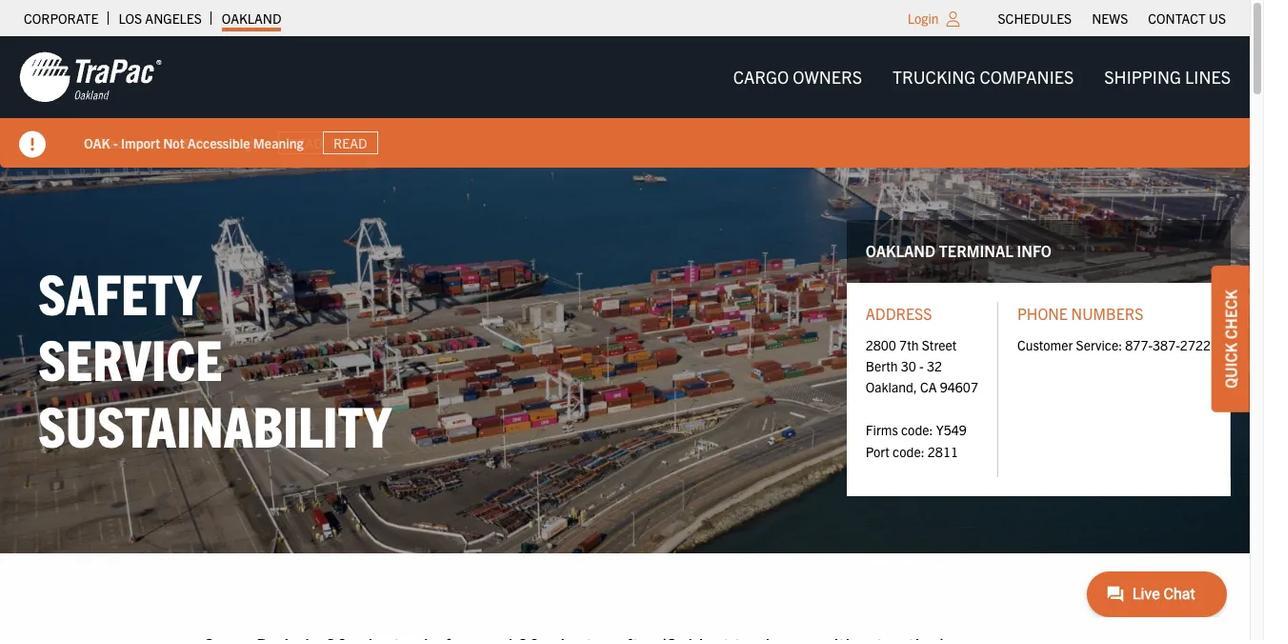 Task type: describe. For each thing, give the bounding box(es) containing it.
sustainability
[[38, 390, 391, 459]]

oakland for oakland
[[222, 10, 282, 27]]

phone numbers
[[1018, 304, 1144, 323]]

menu bar containing schedules
[[988, 5, 1236, 31]]

shipping lines link
[[1089, 58, 1246, 96]]

accessible
[[188, 134, 250, 151]]

customer
[[1018, 336, 1073, 353]]

terminal
[[939, 241, 1014, 261]]

safety
[[38, 257, 201, 327]]

lfd
[[155, 134, 179, 151]]

trapac.com
[[84, 134, 152, 151]]

30
[[901, 357, 917, 375]]

1 vertical spatial code:
[[893, 443, 925, 460]]

read link for oak - import not accessible meaning
[[323, 131, 378, 155]]

oakland link
[[222, 5, 282, 31]]

phone
[[1018, 304, 1068, 323]]

y549
[[936, 421, 967, 439]]

shipping
[[1105, 66, 1182, 88]]

schedules link
[[998, 5, 1072, 31]]

0 vertical spatial -
[[113, 134, 118, 151]]

news link
[[1092, 5, 1129, 31]]

companies
[[980, 66, 1074, 88]]

service
[[38, 323, 222, 393]]

login
[[908, 10, 939, 27]]

94607
[[940, 379, 979, 396]]

firms code:  y549 port code:  2811
[[866, 421, 967, 460]]

service:
[[1076, 336, 1123, 353]]

read for trapac.com lfd & demurrage
[[289, 134, 323, 152]]

angeles
[[145, 10, 202, 27]]

387-
[[1153, 336, 1181, 353]]

contact us
[[1149, 10, 1226, 27]]

address
[[866, 304, 932, 323]]

news
[[1092, 10, 1129, 27]]

us
[[1209, 10, 1226, 27]]

877-
[[1126, 336, 1153, 353]]

schedules
[[998, 10, 1072, 27]]

cargo
[[733, 66, 789, 88]]

meaning
[[253, 134, 304, 151]]

numbers
[[1072, 304, 1144, 323]]

trapac.com lfd & demurrage
[[84, 134, 259, 151]]

solid image
[[19, 132, 46, 158]]

light image
[[947, 11, 960, 27]]

check
[[1222, 290, 1241, 339]]

contact us link
[[1149, 5, 1226, 31]]



Task type: locate. For each thing, give the bounding box(es) containing it.
read right demurrage at the left of the page
[[289, 134, 323, 152]]

read link for trapac.com lfd & demurrage
[[278, 131, 334, 155]]

demurrage
[[195, 134, 259, 151]]

2811
[[928, 443, 959, 460]]

0 horizontal spatial -
[[113, 134, 118, 151]]

oakland
[[222, 10, 282, 27], [866, 241, 936, 261]]

oakland right angeles
[[222, 10, 282, 27]]

2800 7th street berth 30 - 32 oakland, ca 94607
[[866, 336, 979, 396]]

code: up 2811
[[901, 421, 933, 439]]

quick check
[[1222, 290, 1241, 389]]

cargo owners
[[733, 66, 862, 88]]

2 read link from the left
[[323, 131, 378, 155]]

not
[[163, 134, 185, 151]]

menu bar down light icon
[[718, 58, 1246, 96]]

banner containing cargo owners
[[0, 36, 1265, 168]]

banner
[[0, 36, 1265, 168]]

- left 32
[[920, 357, 924, 375]]

shipping lines
[[1105, 66, 1231, 88]]

import
[[121, 134, 160, 151]]

read right meaning
[[334, 134, 367, 152]]

safety service sustainability
[[38, 257, 391, 459]]

street
[[922, 336, 957, 353]]

cargo owners link
[[718, 58, 878, 96]]

los
[[119, 10, 142, 27]]

1 vertical spatial -
[[920, 357, 924, 375]]

menu bar up the shipping on the top of the page
[[988, 5, 1236, 31]]

1 vertical spatial menu bar
[[718, 58, 1246, 96]]

oak - import not accessible meaning
[[84, 134, 304, 151]]

menu bar
[[988, 5, 1236, 31], [718, 58, 1246, 96]]

1 horizontal spatial read
[[334, 134, 367, 152]]

2800
[[866, 336, 897, 353]]

&
[[182, 134, 191, 151]]

quick check link
[[1212, 266, 1250, 412]]

1 read link from the left
[[278, 131, 334, 155]]

trucking
[[893, 66, 976, 88]]

2722
[[1181, 336, 1211, 353]]

0 horizontal spatial oakland
[[222, 10, 282, 27]]

lines
[[1186, 66, 1231, 88]]

menu bar containing cargo owners
[[718, 58, 1246, 96]]

code: right port
[[893, 443, 925, 460]]

oakland image
[[19, 51, 162, 104]]

7th
[[900, 336, 919, 353]]

owners
[[793, 66, 862, 88]]

- right oak
[[113, 134, 118, 151]]

oak
[[84, 134, 110, 151]]

oakland,
[[866, 379, 917, 396]]

los angeles
[[119, 10, 202, 27]]

trucking companies
[[893, 66, 1074, 88]]

customer service: 877-387-2722
[[1018, 336, 1211, 353]]

1 horizontal spatial -
[[920, 357, 924, 375]]

corporate link
[[24, 5, 99, 31]]

info
[[1017, 241, 1052, 261]]

read link right meaning
[[323, 131, 378, 155]]

1 horizontal spatial oakland
[[866, 241, 936, 261]]

read
[[289, 134, 323, 152], [334, 134, 367, 152]]

2 read from the left
[[334, 134, 367, 152]]

32
[[927, 357, 943, 375]]

ca
[[920, 379, 937, 396]]

1 vertical spatial oakland
[[866, 241, 936, 261]]

login link
[[908, 10, 939, 27]]

- inside 2800 7th street berth 30 - 32 oakland, ca 94607
[[920, 357, 924, 375]]

corporate
[[24, 10, 99, 27]]

oakland up address
[[866, 241, 936, 261]]

0 vertical spatial oakland
[[222, 10, 282, 27]]

read link right demurrage at the left of the page
[[278, 131, 334, 155]]

trucking companies link
[[878, 58, 1089, 96]]

read for oak - import not accessible meaning
[[334, 134, 367, 152]]

read link
[[278, 131, 334, 155], [323, 131, 378, 155]]

0 vertical spatial menu bar
[[988, 5, 1236, 31]]

berth
[[866, 357, 898, 375]]

-
[[113, 134, 118, 151], [920, 357, 924, 375]]

0 vertical spatial code:
[[901, 421, 933, 439]]

oakland terminal info
[[866, 241, 1052, 261]]

firms
[[866, 421, 898, 439]]

oakland for oakland terminal info
[[866, 241, 936, 261]]

quick
[[1222, 343, 1241, 389]]

code:
[[901, 421, 933, 439], [893, 443, 925, 460]]

los angeles link
[[119, 5, 202, 31]]

port
[[866, 443, 890, 460]]

0 horizontal spatial read
[[289, 134, 323, 152]]

contact
[[1149, 10, 1206, 27]]

1 read from the left
[[289, 134, 323, 152]]

menu bar inside banner
[[718, 58, 1246, 96]]



Task type: vqa. For each thing, say whether or not it's contained in the screenshot.
2nd Read from the right
yes



